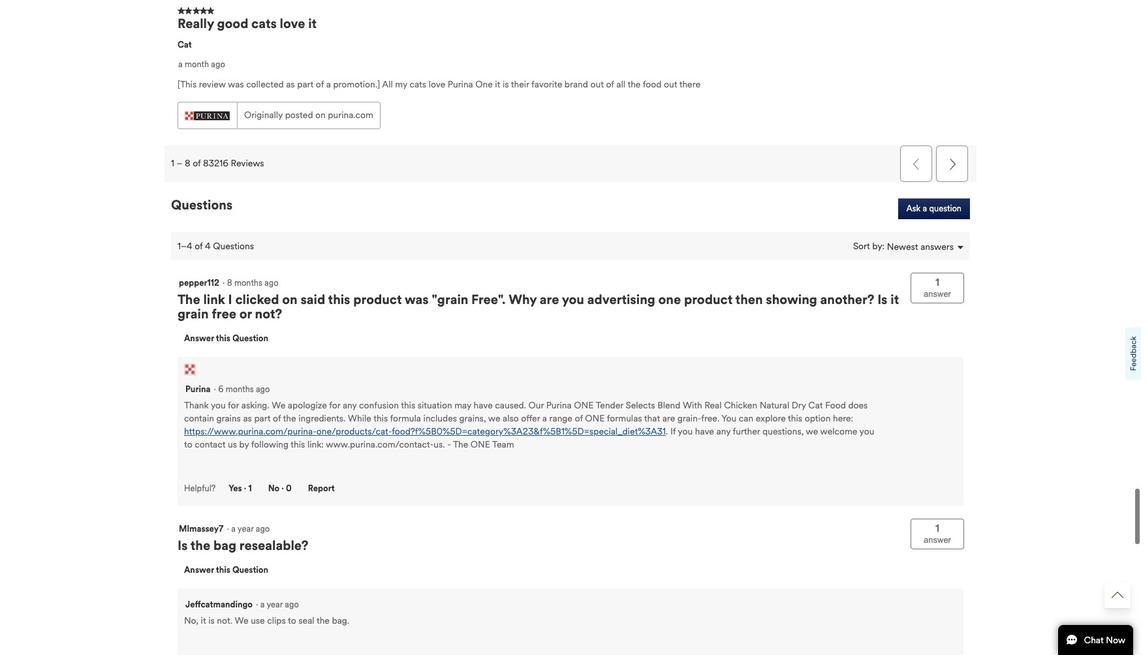 Task type: locate. For each thing, give the bounding box(es) containing it.
months up clicked
[[234, 278, 262, 289]]

1 horizontal spatial for
[[329, 400, 340, 411]]

was left "grain
[[405, 292, 429, 308]]

answer down bag
[[184, 565, 214, 576]]

1 horizontal spatial out
[[664, 79, 677, 90]]

8 up i
[[227, 278, 232, 289]]

1 horizontal spatial we
[[272, 400, 286, 411]]

months for pepper112 · 8 months ago the link i clicked on said this product was "grain free". why are you advertising one product then showing another? is it grain free or not?
[[234, 278, 262, 289]]

to left 'seal'
[[288, 615, 296, 627]]

1 answer for the link i clicked on said this product was "grain free". why are you advertising one product then showing another? is it grain free or not?
[[924, 276, 951, 299]]

year inside mlmassey7 · a year ago is the bag resealable?
[[238, 524, 254, 535]]

my
[[395, 79, 407, 90]]

product right said
[[353, 292, 402, 308]]

1 vertical spatial 1 answer
[[924, 522, 951, 545]]

1 vertical spatial answer this question button
[[178, 564, 275, 579]]

questions up 4
[[171, 197, 233, 214]]

no · 0
[[268, 484, 292, 494]]

2 vertical spatial purina
[[546, 400, 572, 411]]

answer this question button down free
[[178, 332, 275, 347]]

1 horizontal spatial we
[[806, 426, 818, 437]]

one inside . if you have any further questions, we welcome you to contact us by following this link: www.purina.com/contact-us. - the one team
[[471, 439, 490, 451]]

this
[[328, 292, 350, 308], [216, 334, 230, 344], [401, 400, 415, 411], [374, 413, 388, 424], [788, 413, 803, 424], [291, 439, 305, 451], [216, 565, 230, 576]]

we down option
[[806, 426, 818, 437]]

out
[[591, 79, 604, 90], [664, 79, 677, 90]]

of right range
[[575, 413, 583, 424]]

1 vertical spatial on
[[282, 292, 298, 308]]

ago up 'seal'
[[285, 600, 299, 610]]

ingredients.
[[299, 413, 346, 424]]

purina left one
[[448, 79, 473, 90]]

2 answer this question button from the top
[[178, 564, 275, 579]]

have inside 'thank you for asking. we apologize for any confusion this situation may have caused. our purina one tender selects blend with real chicken natural dry cat food does contain grains as part of the ingredients. while this formula includes grains, we also offer a range of one formulas that are grain-free. you can explore this option here: https://www.purina.com/purina-one/products/cat-food?f%5b0%5d=category%3a23&f%5b1%5d=special_diet%3a31'
[[474, 400, 493, 411]]

natural
[[760, 400, 790, 411]]

jeffcatmandingo
[[185, 600, 253, 610]]

as up https://www.purina.com/purina-
[[243, 413, 252, 424]]

1 horizontal spatial year
[[267, 600, 283, 610]]

this down free
[[216, 334, 230, 344]]

1 vertical spatial months
[[226, 385, 254, 395]]

is left not.
[[208, 615, 215, 627]]

this down bag
[[216, 565, 230, 576]]

0 vertical spatial we
[[488, 413, 500, 424]]

the inside . if you have any further questions, we welcome you to contact us by following this link: www.purina.com/contact-us. - the one team
[[453, 439, 468, 451]]

0 horizontal spatial is
[[208, 615, 215, 627]]

1 vertical spatial year
[[267, 600, 283, 610]]

ago
[[211, 60, 225, 70], [264, 278, 279, 289], [256, 385, 270, 395], [256, 524, 270, 535], [285, 600, 299, 610]]

for up ingredients.
[[329, 400, 340, 411]]

out right brand
[[591, 79, 604, 90]]

for
[[228, 400, 239, 411], [329, 400, 340, 411]]

·
[[223, 278, 225, 289], [214, 385, 216, 395], [244, 484, 246, 494], [282, 484, 284, 494], [227, 524, 229, 535], [256, 600, 258, 610]]

we left the 'also'
[[488, 413, 500, 424]]

· inside mlmassey7 · a year ago is the bag resealable?
[[227, 524, 229, 535]]

pepper112
[[179, 278, 219, 289]]

one down tender
[[585, 413, 605, 424]]

sort
[[853, 241, 870, 252]]

1
[[171, 158, 174, 169], [936, 276, 940, 289], [248, 484, 252, 494], [936, 522, 940, 535]]

part up the originally posted on purina.com
[[297, 79, 314, 90]]

1 vertical spatial part
[[254, 413, 271, 424]]

1 answer from the top
[[924, 289, 951, 299]]

0 vertical spatial months
[[234, 278, 262, 289]]

question down or on the left
[[232, 334, 268, 344]]

caused.
[[495, 400, 526, 411]]

this left link:
[[291, 439, 305, 451]]

1 vertical spatial question
[[232, 565, 268, 576]]

0 horizontal spatial cats
[[251, 16, 277, 32]]

0 horizontal spatial was
[[228, 79, 244, 90]]

0 vertical spatial question
[[232, 334, 268, 344]]

1 vertical spatial we
[[235, 615, 249, 627]]

you right if
[[678, 426, 693, 437]]

· for purina · 6 months ago
[[214, 385, 216, 395]]

the right "all"
[[628, 79, 641, 90]]

0 horizontal spatial year
[[238, 524, 254, 535]]

1 horizontal spatial as
[[286, 79, 295, 90]]

8 for the
[[227, 278, 232, 289]]

1 vertical spatial are
[[663, 413, 675, 424]]

0 vertical spatial to
[[184, 439, 192, 451]]

this right said
[[328, 292, 350, 308]]

months
[[234, 278, 262, 289], [226, 385, 254, 395]]

0 vertical spatial part
[[297, 79, 314, 90]]

0 vertical spatial the
[[178, 292, 200, 308]]

ago up resealable?
[[256, 524, 270, 535]]

0 horizontal spatial are
[[540, 292, 559, 308]]

0 vertical spatial is
[[503, 79, 509, 90]]

1 question from the top
[[232, 334, 268, 344]]

one
[[476, 79, 493, 90]]

0 horizontal spatial out
[[591, 79, 604, 90]]

ago for resealable?
[[256, 524, 270, 535]]

answer this question down bag
[[184, 565, 268, 576]]

0 vertical spatial answer
[[184, 334, 214, 344]]

1–4 of 4 questions
[[178, 241, 259, 252]]

0 vertical spatial 1 answer
[[924, 276, 951, 299]]

one
[[574, 400, 594, 411], [585, 413, 605, 424], [471, 439, 490, 451]]

by:
[[873, 241, 885, 252]]

as
[[286, 79, 295, 90], [243, 413, 252, 424]]

sort by:
[[853, 241, 887, 252]]

is down mlmassey7
[[178, 538, 188, 554]]

· left "0"
[[282, 484, 284, 494]]

1 1 answer from the top
[[924, 276, 951, 299]]

a up use
[[260, 600, 265, 610]]

2 out from the left
[[664, 79, 677, 90]]

why
[[509, 292, 537, 308]]

1 vertical spatial answer
[[924, 535, 951, 545]]

part down asking.
[[254, 413, 271, 424]]

ago up asking.
[[256, 385, 270, 395]]

a month ago
[[178, 60, 225, 70]]

1 horizontal spatial are
[[663, 413, 675, 424]]

1 vertical spatial was
[[405, 292, 429, 308]]

love right good
[[280, 16, 305, 32]]

· up link
[[223, 278, 225, 289]]

0 horizontal spatial we
[[235, 615, 249, 627]]

0 horizontal spatial purina
[[185, 385, 211, 395]]

the
[[178, 292, 200, 308], [453, 439, 468, 451]]

it inside jeffcatmandingo · a year ago no, it is not.  we use clips to seal the bag.
[[201, 615, 206, 627]]

0 vertical spatial year
[[238, 524, 254, 535]]

is right another?
[[878, 292, 888, 308]]

to inside . if you have any further questions, we welcome you to contact us by following this link: www.purina.com/contact-us. - the one team
[[184, 439, 192, 451]]

said
[[301, 292, 325, 308]]

1 vertical spatial the
[[453, 439, 468, 451]]

of left 4
[[195, 241, 203, 252]]

of up following
[[273, 413, 281, 424]]

to inside jeffcatmandingo · a year ago no, it is not.  we use clips to seal the bag.
[[288, 615, 296, 627]]

on right posted at the left top of page
[[315, 110, 326, 121]]

purina up thank
[[185, 385, 211, 395]]

year up clips
[[267, 600, 283, 610]]

· up bag
[[227, 524, 229, 535]]

the down mlmassey7
[[191, 538, 210, 554]]

clips
[[267, 615, 286, 627]]

the right -
[[453, 439, 468, 451]]

you down 6
[[211, 400, 226, 411]]

2 vertical spatial one
[[471, 439, 490, 451]]

0 vertical spatial as
[[286, 79, 295, 90]]

i
[[228, 292, 232, 308]]

purina
[[448, 79, 473, 90], [185, 385, 211, 395], [546, 400, 572, 411]]

food
[[643, 79, 662, 90]]

it
[[308, 16, 317, 32], [495, 79, 500, 90], [891, 292, 899, 308], [201, 615, 206, 627]]

0 horizontal spatial for
[[228, 400, 239, 411]]

was right review
[[228, 79, 244, 90]]

is inside jeffcatmandingo · a year ago no, it is not.  we use clips to seal the bag.
[[208, 615, 215, 627]]

purina image
[[184, 363, 196, 376]]

purina up range
[[546, 400, 572, 411]]

by
[[239, 439, 249, 451]]

are
[[540, 292, 559, 308], [663, 413, 675, 424]]

cats right good
[[251, 16, 277, 32]]

8
[[185, 158, 190, 169], [227, 278, 232, 289]]

you left advertising on the right top
[[562, 292, 584, 308]]

a inside mlmassey7 · a year ago is the bag resealable?
[[231, 524, 236, 535]]

are down blend
[[663, 413, 675, 424]]

answer this question button down bag
[[178, 564, 275, 579]]

product
[[353, 292, 402, 308], [684, 292, 733, 308]]

any
[[343, 400, 357, 411], [717, 426, 731, 437]]

to left contact
[[184, 439, 192, 451]]

situation
[[418, 400, 452, 411]]

for up grains
[[228, 400, 239, 411]]

a left promotion.]
[[326, 79, 331, 90]]

us.
[[434, 439, 445, 451]]

1 horizontal spatial on
[[315, 110, 326, 121]]

the right 'seal'
[[317, 615, 330, 627]]

1 horizontal spatial purina
[[448, 79, 473, 90]]

ago inside jeffcatmandingo · a year ago no, it is not.  we use clips to seal the bag.
[[285, 600, 299, 610]]

review
[[199, 79, 226, 90]]

year for not.
[[267, 600, 283, 610]]

the down "pepper112"
[[178, 292, 200, 308]]

year inside jeffcatmandingo · a year ago no, it is not.  we use clips to seal the bag.
[[267, 600, 283, 610]]

team
[[492, 439, 514, 451]]

8 right –
[[185, 158, 190, 169]]

0 vertical spatial we
[[272, 400, 286, 411]]

0 vertical spatial was
[[228, 79, 244, 90]]

is left their
[[503, 79, 509, 90]]

further
[[733, 426, 760, 437]]

0 horizontal spatial 8
[[185, 158, 190, 169]]

1 horizontal spatial any
[[717, 426, 731, 437]]

1 horizontal spatial love
[[429, 79, 445, 90]]

1 vertical spatial is
[[208, 615, 215, 627]]

ask
[[907, 204, 921, 214]]

any up while
[[343, 400, 357, 411]]

the
[[628, 79, 641, 90], [283, 413, 296, 424], [191, 538, 210, 554], [317, 615, 330, 627]]

0 vertical spatial love
[[280, 16, 305, 32]]

0 horizontal spatial the
[[178, 292, 200, 308]]

1 horizontal spatial cats
[[410, 79, 426, 90]]

blend
[[658, 400, 681, 411]]

1 answer this question from the top
[[184, 334, 268, 344]]

cats right the 'my'
[[410, 79, 426, 90]]

· for pepper112 · 8 months ago the link i clicked on said this product was "grain free". why are you advertising one product then showing another? is it grain free or not?
[[223, 278, 225, 289]]

year up resealable?
[[238, 524, 254, 535]]

we right asking.
[[272, 400, 286, 411]]

0 vertical spatial 8
[[185, 158, 190, 169]]

2 1 answer from the top
[[924, 522, 951, 545]]

2 answer from the top
[[924, 535, 951, 545]]

month
[[185, 60, 209, 70]]

you inside pepper112 · 8 months ago the link i clicked on said this product was "grain free". why are you advertising one product then showing another? is it grain free or not?
[[562, 292, 584, 308]]

0 horizontal spatial any
[[343, 400, 357, 411]]

0 vertical spatial answer
[[924, 289, 951, 299]]

year
[[238, 524, 254, 535], [267, 600, 283, 610]]

1 answer for is the bag resealable?
[[924, 522, 951, 545]]

2 answer this question from the top
[[184, 565, 268, 576]]

1 horizontal spatial is
[[503, 79, 509, 90]]

are right why
[[540, 292, 559, 308]]

question down mlmassey7 · a year ago is the bag resealable?
[[232, 565, 268, 576]]

one/products/cat-
[[317, 426, 392, 437]]

0 vertical spatial are
[[540, 292, 559, 308]]

1 out from the left
[[591, 79, 604, 90]]

we
[[488, 413, 500, 424], [806, 426, 818, 437]]

1 vertical spatial answer
[[184, 565, 214, 576]]

this down confusion
[[374, 413, 388, 424]]

does
[[848, 400, 868, 411]]

food
[[825, 400, 846, 411]]

have down the free.
[[695, 426, 714, 437]]

product right "one"
[[684, 292, 733, 308]]

questions
[[171, 197, 233, 214], [213, 241, 254, 252]]

1 vertical spatial purina
[[185, 385, 211, 395]]

one left tender
[[574, 400, 594, 411]]

0 horizontal spatial to
[[184, 439, 192, 451]]

1 vertical spatial cats
[[410, 79, 426, 90]]

ago for clicked
[[264, 278, 279, 289]]

questions right 4
[[213, 241, 254, 252]]

are inside pepper112 · 8 months ago the link i clicked on said this product was "grain free". why are you advertising one product then showing another? is it grain free or not?
[[540, 292, 559, 308]]

2 question from the top
[[232, 565, 268, 576]]

grains
[[216, 413, 241, 424]]

· right yes
[[244, 484, 246, 494]]

0 horizontal spatial on
[[282, 292, 298, 308]]

no,
[[184, 615, 199, 627]]

ago inside pepper112 · 8 months ago the link i clicked on said this product was "grain free". why are you advertising one product then showing another? is it grain free or not?
[[264, 278, 279, 289]]

answer
[[184, 334, 214, 344], [184, 565, 214, 576]]

the inside 'thank you for asking. we apologize for any confusion this situation may have caused. our purina one tender selects blend with real chicken natural dry cat food does contain grains as part of the ingredients. while this formula includes grains, we also offer a range of one formulas that are grain-free. you can explore this option here: https://www.purina.com/purina-one/products/cat-food?f%5b0%5d=category%3a23&f%5b1%5d=special_diet%3a31'
[[283, 413, 296, 424]]

questions,
[[763, 426, 804, 437]]

1 answer from the top
[[184, 334, 214, 344]]

have inside . if you have any further questions, we welcome you to contact us by following this link: www.purina.com/contact-us. - the one team
[[695, 426, 714, 437]]

to
[[184, 439, 192, 451], [288, 615, 296, 627]]

1 horizontal spatial to
[[288, 615, 296, 627]]

1 vertical spatial to
[[288, 615, 296, 627]]

on left said
[[282, 292, 298, 308]]

food?f%5b0%5d=category%3a23&f%5b1%5d=special_diet%3a31
[[392, 426, 666, 437]]

report button
[[302, 482, 341, 497]]

was
[[228, 79, 244, 90], [405, 292, 429, 308]]

answer
[[924, 289, 951, 299], [924, 535, 951, 545]]

0 horizontal spatial we
[[488, 413, 500, 424]]

any down you
[[717, 426, 731, 437]]

1 vertical spatial we
[[806, 426, 818, 437]]

a
[[178, 60, 183, 70], [326, 79, 331, 90], [923, 204, 927, 214], [543, 413, 547, 424], [231, 524, 236, 535], [260, 600, 265, 610]]

0 horizontal spatial part
[[254, 413, 271, 424]]

you
[[722, 413, 737, 424]]

0 vertical spatial any
[[343, 400, 357, 411]]

2 answer from the top
[[184, 565, 214, 576]]

bag
[[213, 538, 236, 554]]

a inside 'thank you for asking. we apologize for any confusion this situation may have caused. our purina one tender selects blend with real chicken natural dry cat food does contain grains as part of the ingredients. while this formula includes grains, we also offer a range of one formulas that are grain-free. you can explore this option here: https://www.purina.com/purina-one/products/cat-food?f%5b0%5d=category%3a23&f%5b1%5d=special_diet%3a31'
[[543, 413, 547, 424]]

1 horizontal spatial the
[[453, 439, 468, 451]]

1 answer
[[924, 276, 951, 299], [924, 522, 951, 545]]

0 vertical spatial answer this question
[[184, 334, 268, 344]]

1 horizontal spatial is
[[878, 292, 888, 308]]

· left 6
[[214, 385, 216, 395]]

· inside jeffcatmandingo · a year ago no, it is not.  we use clips to seal the bag.
[[256, 600, 258, 610]]

1 horizontal spatial was
[[405, 292, 429, 308]]

not?
[[255, 306, 282, 323]]

is inside mlmassey7 · a year ago is the bag resealable?
[[178, 538, 188, 554]]

.
[[666, 426, 668, 437]]

0 horizontal spatial is
[[178, 538, 188, 554]]

we left use
[[235, 615, 249, 627]]

posted
[[285, 110, 313, 121]]

ago for not.
[[285, 600, 299, 610]]

confusion
[[359, 400, 399, 411]]

0 vertical spatial is
[[878, 292, 888, 308]]

answer for the link i clicked on said this product was "grain free". why are you advertising one product then showing another? is it grain free or not?
[[924, 289, 951, 299]]

2 horizontal spatial purina
[[546, 400, 572, 411]]

1 vertical spatial is
[[178, 538, 188, 554]]

1 – 8 of 83216 reviews
[[171, 158, 264, 169]]

purina button
[[185, 383, 211, 397]]

also
[[503, 413, 519, 424]]

answer down the grain
[[184, 334, 214, 344]]

months right 6
[[226, 385, 254, 395]]

you inside 'thank you for asking. we apologize for any confusion this situation may have caused. our purina one tender selects blend with real chicken natural dry cat food does contain grains as part of the ingredients. while this formula includes grains, we also offer a range of one formulas that are grain-free. you can explore this option here: https://www.purina.com/purina-one/products/cat-food?f%5b0%5d=category%3a23&f%5b1%5d=special_diet%3a31'
[[211, 400, 226, 411]]

1 horizontal spatial product
[[684, 292, 733, 308]]

ago inside mlmassey7 · a year ago is the bag resealable?
[[256, 524, 270, 535]]

part inside 'thank you for asking. we apologize for any confusion this situation may have caused. our purina one tender selects blend with real chicken natural dry cat food does contain grains as part of the ingredients. while this formula includes grains, we also offer a range of one formulas that are grain-free. you can explore this option here: https://www.purina.com/purina-one/products/cat-food?f%5b0%5d=category%3a23&f%5b1%5d=special_diet%3a31'
[[254, 413, 271, 424]]

have up grains,
[[474, 400, 493, 411]]

· for yes · 1
[[244, 484, 246, 494]]

1 vertical spatial as
[[243, 413, 252, 424]]

1 vertical spatial any
[[717, 426, 731, 437]]

resealable?
[[239, 538, 308, 554]]

originally
[[244, 110, 283, 121]]

a up bag
[[231, 524, 236, 535]]

another?
[[820, 292, 875, 308]]

answer this question button for bag
[[178, 564, 275, 579]]

pepper112 button
[[179, 276, 219, 291]]

1 vertical spatial answer this question
[[184, 565, 268, 576]]

0 horizontal spatial as
[[243, 413, 252, 424]]

love right the 'my'
[[429, 79, 445, 90]]

1 horizontal spatial 8
[[227, 278, 232, 289]]

· up use
[[256, 600, 258, 610]]

answer this question down free
[[184, 334, 268, 344]]

1 answer this question button from the top
[[178, 332, 275, 347]]

ago up clicked
[[264, 278, 279, 289]]

1–4
[[178, 241, 192, 252]]

out right food
[[664, 79, 677, 90]]

months inside pepper112 · 8 months ago the link i clicked on said this product was "grain free". why are you advertising one product then showing another? is it grain free or not?
[[234, 278, 262, 289]]

a right ask
[[923, 204, 927, 214]]

this up formula
[[401, 400, 415, 411]]

a right "offer"
[[543, 413, 547, 424]]

a inside button
[[923, 204, 927, 214]]

1 vertical spatial love
[[429, 79, 445, 90]]

range
[[550, 413, 573, 424]]

is
[[878, 292, 888, 308], [178, 538, 188, 554]]

as right collected
[[286, 79, 295, 90]]

dry
[[792, 400, 806, 411]]

the down apologize
[[283, 413, 296, 424]]

we inside 'thank you for asking. we apologize for any confusion this situation may have caused. our purina one tender selects blend with real chicken natural dry cat food does contain grains as part of the ingredients. while this formula includes grains, we also offer a range of one formulas that are grain-free. you can explore this option here: https://www.purina.com/purina-one/products/cat-food?f%5b0%5d=category%3a23&f%5b1%5d=special_diet%3a31'
[[272, 400, 286, 411]]

8 inside pepper112 · 8 months ago the link i clicked on said this product was "grain free". why are you advertising one product then showing another? is it grain free or not?
[[227, 278, 232, 289]]

0 horizontal spatial product
[[353, 292, 402, 308]]

· inside pepper112 · 8 months ago the link i clicked on said this product was "grain free". why are you advertising one product then showing another? is it grain free or not?
[[223, 278, 225, 289]]

0 vertical spatial have
[[474, 400, 493, 411]]

one left team
[[471, 439, 490, 451]]

1 horizontal spatial have
[[695, 426, 714, 437]]

0 vertical spatial answer this question button
[[178, 332, 275, 347]]

1 vertical spatial 8
[[227, 278, 232, 289]]

0 horizontal spatial have
[[474, 400, 493, 411]]

1 vertical spatial have
[[695, 426, 714, 437]]



Task type: describe. For each thing, give the bounding box(es) containing it.
this inside . if you have any further questions, we welcome you to contact us by following this link: www.purina.com/contact-us. - the one team
[[291, 439, 305, 451]]

[this review was collected as part of a promotion.] all my cats love purina one it is their favorite brand out of all the food out there
[[178, 79, 701, 90]]

www.purina.com/contact-
[[326, 439, 434, 451]]

question
[[929, 204, 962, 214]]

then
[[736, 292, 763, 308]]

0 vertical spatial on
[[315, 110, 326, 121]]

their
[[511, 79, 529, 90]]

question for clicked
[[232, 334, 268, 344]]

or
[[239, 306, 252, 323]]

answer for is the bag resealable?
[[924, 535, 951, 545]]

purina inside 'thank you for asking. we apologize for any confusion this situation may have caused. our purina one tender selects blend with real chicken natural dry cat food does contain grains as part of the ingredients. while this formula includes grains, we also offer a range of one formulas that are grain-free. you can explore this option here: https://www.purina.com/purina-one/products/cat-food?f%5b0%5d=category%3a23&f%5b1%5d=special_diet%3a31'
[[546, 400, 572, 411]]

content helpfulness group
[[184, 482, 341, 497]]

selects
[[626, 400, 655, 411]]

it inside pepper112 · 8 months ago the link i clicked on said this product was "grain free". why are you advertising one product then showing another? is it grain free or not?
[[891, 292, 899, 308]]

yes · 1
[[229, 484, 252, 494]]

of right –
[[193, 158, 201, 169]]

–
[[177, 158, 183, 169]]

ago up review
[[211, 60, 225, 70]]

really good cats love it
[[178, 16, 317, 32]]

can
[[739, 413, 754, 424]]

question for resealable?
[[232, 565, 268, 576]]

0 vertical spatial purina
[[448, 79, 473, 90]]

1 vertical spatial questions
[[213, 241, 254, 252]]

this down dry
[[788, 413, 803, 424]]

grain
[[178, 306, 209, 323]]

this inside pepper112 · 8 months ago the link i clicked on said this product was "grain free". why are you advertising one product then showing another? is it grain free or not?
[[328, 292, 350, 308]]

if
[[671, 426, 676, 437]]

pepper112 · 8 months ago the link i clicked on said this product was "grain free". why are you advertising one product then showing another? is it grain free or not?
[[178, 278, 899, 323]]

2 product from the left
[[684, 292, 733, 308]]

was inside pepper112 · 8 months ago the link i clicked on said this product was "grain free". why are you advertising one product then showing another? is it grain free or not?
[[405, 292, 429, 308]]

grain-
[[678, 413, 701, 424]]

a inside jeffcatmandingo · a year ago no, it is not.  we use clips to seal the bag.
[[260, 600, 265, 610]]

advertising
[[587, 292, 655, 308]]

year for resealable?
[[238, 524, 254, 535]]

free
[[212, 306, 236, 323]]

free".
[[471, 292, 506, 308]]

answer this question for i
[[184, 334, 268, 344]]

good
[[217, 16, 248, 32]]

asking.
[[241, 400, 269, 411]]

formulas
[[607, 413, 642, 424]]

not.
[[217, 615, 232, 627]]

a left month
[[178, 60, 183, 70]]

https://www.purina.com/purina-
[[184, 426, 317, 437]]

of up the originally posted on purina.com
[[316, 79, 324, 90]]

any inside . if you have any further questions, we welcome you to contact us by following this link: www.purina.com/contact-us. - the one team
[[717, 426, 731, 437]]

the inside pepper112 · 8 months ago the link i clicked on said this product was "grain free". why are you advertising one product then showing another? is it grain free or not?
[[178, 292, 200, 308]]

we inside jeffcatmandingo · a year ago no, it is not.  we use clips to seal the bag.
[[235, 615, 249, 627]]

clicked
[[235, 292, 279, 308]]

1 horizontal spatial part
[[297, 79, 314, 90]]

use
[[251, 615, 265, 627]]

0
[[286, 484, 292, 494]]

explore
[[756, 413, 786, 424]]

we inside 'thank you for asking. we apologize for any confusion this situation may have caused. our purina one tender selects blend with real chicken natural dry cat food does contain grains as part of the ingredients. while this formula includes grains, we also offer a range of one formulas that are grain-free. you can explore this option here: https://www.purina.com/purina-one/products/cat-food?f%5b0%5d=category%3a23&f%5b1%5d=special_diet%3a31'
[[488, 413, 500, 424]]

1 product from the left
[[353, 292, 402, 308]]

yes
[[229, 484, 242, 494]]

you down does
[[860, 426, 875, 437]]

showing
[[766, 292, 817, 308]]

8 for reviews
[[185, 158, 190, 169]]

real
[[705, 400, 722, 411]]

1 vertical spatial one
[[585, 413, 605, 424]]

reviews
[[231, 158, 264, 169]]

83216
[[203, 158, 229, 169]]

favorite
[[532, 79, 562, 90]]

0 vertical spatial cats
[[251, 16, 277, 32]]

0 vertical spatial one
[[574, 400, 594, 411]]

grains,
[[459, 413, 486, 424]]

2 for from the left
[[329, 400, 340, 411]]

we inside . if you have any further questions, we welcome you to contact us by following this link: www.purina.com/contact-us. - the one team
[[806, 426, 818, 437]]

answer for the
[[184, 565, 214, 576]]

contact
[[195, 439, 226, 451]]

· for jeffcatmandingo · a year ago no, it is not.  we use clips to seal the bag.
[[256, 600, 258, 610]]

scroll to top image
[[1112, 590, 1124, 601]]

formula
[[390, 413, 421, 424]]

0 vertical spatial questions
[[171, 197, 233, 214]]

ask a question
[[907, 204, 962, 214]]

"grain
[[432, 292, 468, 308]]

while
[[348, 413, 371, 424]]

that
[[644, 413, 660, 424]]

offer
[[521, 413, 540, 424]]

may
[[455, 400, 471, 411]]

· for no · 0
[[282, 484, 284, 494]]

includes
[[423, 413, 457, 424]]

tender
[[596, 400, 623, 411]]

cat
[[809, 400, 823, 411]]

answer this question for bag
[[184, 565, 268, 576]]

1 for from the left
[[228, 400, 239, 411]]

option
[[805, 413, 831, 424]]

the inside mlmassey7 · a year ago is the bag resealable?
[[191, 538, 210, 554]]

as inside 'thank you for asking. we apologize for any confusion this situation may have caused. our purina one tender selects blend with real chicken natural dry cat food does contain grains as part of the ingredients. while this formula includes grains, we also offer a range of one formulas that are grain-free. you can explore this option here: https://www.purina.com/purina-one/products/cat-food?f%5b0%5d=category%3a23&f%5b1%5d=special_diet%3a31'
[[243, 413, 252, 424]]

are inside 'thank you for asking. we apologize for any confusion this situation may have caused. our purina one tender selects blend with real chicken natural dry cat food does contain grains as part of the ingredients. while this formula includes grains, we also offer a range of one formulas that are grain-free. you can explore this option here: https://www.purina.com/purina-one/products/cat-food?f%5b0%5d=category%3a23&f%5b1%5d=special_diet%3a31'
[[663, 413, 675, 424]]

the inside jeffcatmandingo · a year ago no, it is not.  we use clips to seal the bag.
[[317, 615, 330, 627]]

mlmassey7 · a year ago is the bag resealable?
[[178, 524, 308, 554]]

styled arrow button link
[[1105, 582, 1131, 609]]

with
[[683, 400, 702, 411]]

promotion.]
[[333, 79, 380, 90]]

is inside pepper112 · 8 months ago the link i clicked on said this product was "grain free". why are you advertising one product then showing another? is it grain free or not?
[[878, 292, 888, 308]]

report
[[308, 484, 335, 494]]

of left "all"
[[606, 79, 614, 90]]

us
[[228, 439, 237, 451]]

· for mlmassey7 · a year ago is the bag resealable?
[[227, 524, 229, 535]]

answer this question button for i
[[178, 332, 275, 347]]

answer for link
[[184, 334, 214, 344]]

bag.
[[332, 615, 349, 627]]

collected
[[246, 79, 284, 90]]

4
[[205, 241, 211, 252]]

purina.com
[[328, 110, 373, 121]]

. if you have any further questions, we welcome you to contact us by following this link: www.purina.com/contact-us. - the one team
[[184, 426, 875, 451]]

there
[[680, 79, 701, 90]]

6
[[218, 385, 224, 395]]

one
[[659, 292, 681, 308]]

ask a question button
[[898, 199, 970, 220]]

thank
[[184, 400, 209, 411]]

on inside pepper112 · 8 months ago the link i clicked on said this product was "grain free". why are you advertising one product then showing another? is it grain free or not?
[[282, 292, 298, 308]]

months for purina · 6 months ago
[[226, 385, 254, 395]]

1–4 of 4 questions alert
[[178, 241, 259, 252]]

1 inside content helpfulness 'group'
[[248, 484, 252, 494]]

any inside 'thank you for asking. we apologize for any confusion this situation may have caused. our purina one tender selects blend with real chicken natural dry cat food does contain grains as part of the ingredients. while this formula includes grains, we also offer a range of one formulas that are grain-free. you can explore this option here: https://www.purina.com/purina-one/products/cat-food?f%5b0%5d=category%3a23&f%5b1%5d=special_diet%3a31'
[[343, 400, 357, 411]]

https://www.purina.com/purina-one/products/cat-food?f%5b0%5d=category%3a23&f%5b1%5d=special_diet%3a31 link
[[184, 426, 666, 437]]

purina · 6 months ago
[[185, 385, 274, 395]]

0 horizontal spatial love
[[280, 16, 305, 32]]

helpful?
[[184, 484, 216, 494]]

[this
[[178, 79, 197, 90]]

seal
[[299, 615, 314, 627]]



